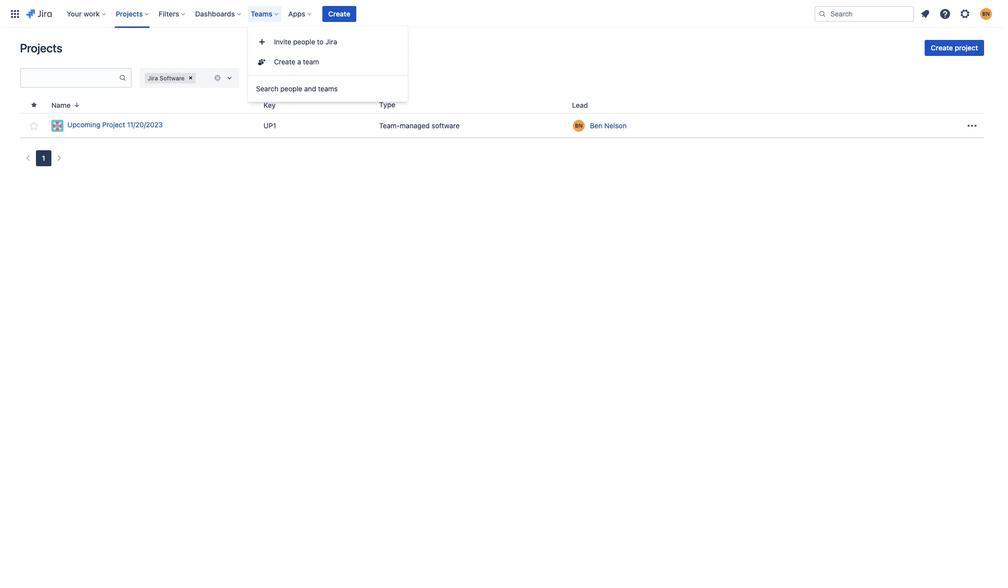 Task type: locate. For each thing, give the bounding box(es) containing it.
help image
[[940, 8, 952, 20]]

lead
[[573, 101, 589, 109]]

filters button
[[156, 6, 189, 22]]

create up the invite people to jira button on the left top of the page
[[329, 9, 351, 18]]

lead button
[[569, 99, 601, 111]]

jira right 'to'
[[326, 37, 337, 46]]

name
[[51, 101, 71, 109]]

1 button
[[36, 150, 51, 166]]

projects down appswitcher icon
[[20, 41, 62, 55]]

create
[[329, 9, 351, 18], [932, 43, 954, 52], [274, 57, 296, 66]]

search
[[256, 84, 279, 93]]

to
[[317, 37, 324, 46]]

None text field
[[21, 71, 119, 85]]

0 vertical spatial jira
[[326, 37, 337, 46]]

open image
[[224, 72, 236, 84]]

people for invite
[[293, 37, 315, 46]]

your profile and settings image
[[981, 8, 993, 20]]

clear image
[[214, 74, 222, 82]]

11/20/2023
[[127, 120, 163, 129]]

1 horizontal spatial jira
[[326, 37, 337, 46]]

create a team
[[274, 57, 319, 66]]

key
[[264, 101, 276, 109]]

0 horizontal spatial jira
[[148, 74, 158, 82]]

managed
[[400, 121, 430, 130]]

banner
[[0, 0, 1005, 28]]

more image
[[967, 120, 979, 132]]

1 horizontal spatial create
[[329, 9, 351, 18]]

up1
[[264, 121, 276, 130]]

group containing invite people to jira
[[248, 29, 408, 75]]

previous image
[[22, 152, 34, 164]]

1 horizontal spatial projects
[[116, 9, 143, 18]]

jira software
[[148, 74, 185, 82]]

people
[[293, 37, 315, 46], [281, 84, 303, 93]]

1 vertical spatial create
[[932, 43, 954, 52]]

create for create
[[329, 9, 351, 18]]

dashboards
[[195, 9, 235, 18]]

key button
[[260, 99, 288, 111]]

create for create project
[[932, 43, 954, 52]]

create inside create project button
[[932, 43, 954, 52]]

appswitcher icon image
[[9, 8, 21, 20]]

2 vertical spatial create
[[274, 57, 296, 66]]

0 horizontal spatial create
[[274, 57, 296, 66]]

create left the project
[[932, 43, 954, 52]]

1 vertical spatial projects
[[20, 41, 62, 55]]

jira
[[326, 37, 337, 46], [148, 74, 158, 82]]

star upcoming project 11/20/2023 image
[[28, 120, 40, 132]]

1 vertical spatial jira
[[148, 74, 158, 82]]

invite
[[274, 37, 292, 46]]

team
[[303, 57, 319, 66]]

projects right work
[[116, 9, 143, 18]]

software
[[160, 74, 185, 82]]

create a team button
[[248, 52, 408, 72]]

invite people to jira image
[[256, 36, 268, 48]]

projects inside projects dropdown button
[[116, 9, 143, 18]]

search people and teams button
[[248, 79, 408, 99]]

name button
[[47, 99, 85, 111]]

search people and teams
[[256, 84, 338, 93]]

create project
[[932, 43, 979, 52]]

create inside create button
[[329, 9, 351, 18]]

search image
[[819, 10, 827, 18]]

a
[[298, 57, 301, 66]]

people left and
[[281, 84, 303, 93]]

0 horizontal spatial projects
[[20, 41, 62, 55]]

create inside create a team button
[[274, 57, 296, 66]]

create button
[[323, 6, 357, 22]]

banner containing your work
[[0, 0, 1005, 28]]

ben nelson link
[[591, 121, 627, 131]]

jira left the software
[[148, 74, 158, 82]]

projects
[[116, 9, 143, 18], [20, 41, 62, 55]]

people left 'to'
[[293, 37, 315, 46]]

2 horizontal spatial create
[[932, 43, 954, 52]]

0 vertical spatial create
[[329, 9, 351, 18]]

0 vertical spatial people
[[293, 37, 315, 46]]

filters
[[159, 9, 179, 18]]

your
[[67, 9, 82, 18]]

1 vertical spatial people
[[281, 84, 303, 93]]

0 vertical spatial projects
[[116, 9, 143, 18]]

nelson
[[605, 121, 627, 130]]

jira image
[[26, 8, 52, 20], [26, 8, 52, 20]]

group
[[248, 29, 408, 75]]

create left a
[[274, 57, 296, 66]]

projects button
[[113, 6, 153, 22]]



Task type: vqa. For each thing, say whether or not it's contained in the screenshot.
View
no



Task type: describe. For each thing, give the bounding box(es) containing it.
invite people to jira
[[274, 37, 337, 46]]

team-managed software
[[380, 121, 460, 130]]

settings image
[[960, 8, 972, 20]]

create project button
[[926, 40, 985, 56]]

upcoming
[[67, 120, 100, 129]]

type
[[380, 100, 396, 109]]

notifications image
[[920, 8, 932, 20]]

ben
[[591, 121, 603, 130]]

create for create a team
[[274, 57, 296, 66]]

people for search
[[281, 84, 303, 93]]

upcoming project 11/20/2023 link
[[51, 120, 256, 132]]

your work button
[[64, 6, 110, 22]]

your work
[[67, 9, 100, 18]]

software
[[432, 121, 460, 130]]

teams
[[251, 9, 273, 18]]

work
[[84, 9, 100, 18]]

apps
[[289, 9, 306, 18]]

primary element
[[6, 0, 815, 28]]

upcoming project 11/20/2023
[[67, 120, 163, 129]]

and
[[304, 84, 316, 93]]

team-
[[380, 121, 400, 130]]

clear image
[[187, 74, 195, 82]]

jira inside button
[[326, 37, 337, 46]]

apps button
[[286, 6, 316, 22]]

teams button
[[248, 6, 283, 22]]

teams
[[318, 84, 338, 93]]

invite people to jira button
[[248, 32, 408, 52]]

project
[[102, 120, 125, 129]]

dashboards button
[[192, 6, 245, 22]]

1
[[42, 154, 45, 162]]

Search field
[[815, 6, 915, 22]]

ben nelson
[[591, 121, 627, 130]]

project
[[956, 43, 979, 52]]

next image
[[53, 152, 65, 164]]



